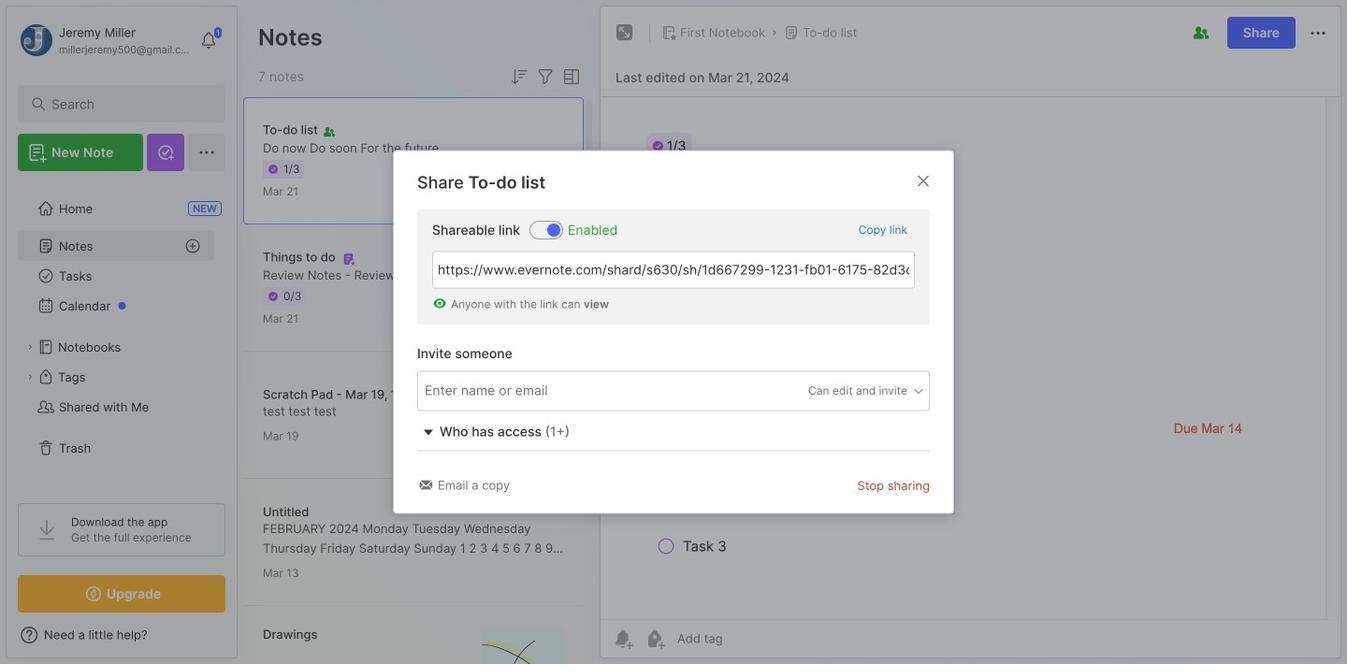 Task type: describe. For each thing, give the bounding box(es) containing it.
shared link switcher image
[[547, 224, 561, 237]]

expand note image
[[614, 22, 636, 44]]

main element
[[0, 0, 243, 664]]

none search field inside main element
[[51, 93, 201, 115]]

expand notebooks image
[[24, 342, 36, 353]]



Task type: vqa. For each thing, say whether or not it's contained in the screenshot.
"group"
no



Task type: locate. For each thing, give the bounding box(es) containing it.
Note Editor text field
[[601, 96, 1341, 619]]

expand tags image
[[24, 372, 36, 383]]

Add tag field
[[423, 380, 648, 401]]

close image
[[912, 170, 935, 192]]

None search field
[[51, 93, 201, 115]]

tree inside main element
[[7, 182, 237, 487]]

Select permission field
[[773, 383, 925, 400]]

Shared URL text field
[[432, 251, 915, 289]]

Search text field
[[51, 95, 201, 113]]

add a reminder image
[[612, 628, 634, 650]]

tree
[[7, 182, 237, 487]]

add tag image
[[644, 628, 666, 650]]

note window element
[[600, 6, 1342, 659]]



